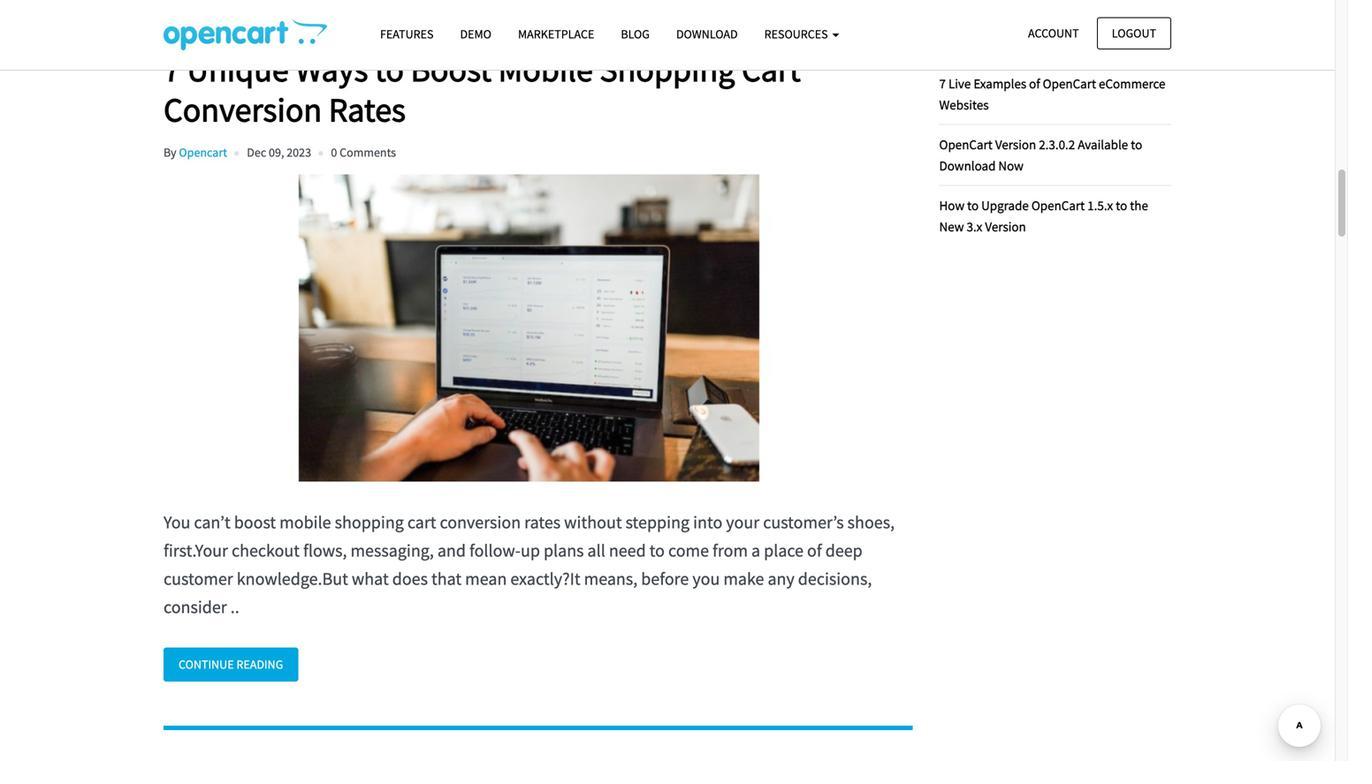 Task type: vqa. For each thing, say whether or not it's contained in the screenshot.
7 in "7 Live Examples of OpenCart eCommerce Websites"
yes



Task type: locate. For each thing, give the bounding box(es) containing it.
all
[[587, 540, 605, 562]]

by opencart
[[164, 144, 227, 160]]

download inside the 'opencart version 2.3.0.2 available to download now'
[[939, 157, 996, 174]]

without
[[564, 512, 622, 534]]

1 horizontal spatial 7
[[939, 75, 946, 92]]

by
[[164, 144, 176, 160]]

exactly?it
[[510, 568, 580, 591]]

to down stepping
[[649, 540, 665, 562]]

from
[[713, 540, 748, 562]]

1 vertical spatial version
[[985, 218, 1026, 235]]

unique
[[187, 48, 289, 90]]

download up "shopping"
[[676, 26, 738, 42]]

1 vertical spatial of
[[807, 540, 822, 562]]

0 vertical spatial of
[[1029, 75, 1040, 92]]

how to upgrade opencart 1.5.x to the new 3.x version link
[[939, 197, 1148, 235]]

7
[[164, 48, 180, 90], [939, 75, 946, 92]]

a
[[751, 540, 760, 562]]

opencart inside nominate opencart for favorite open source business application
[[996, 14, 1050, 31]]

how to upgrade opencart 1.5.x to the new 3.x version
[[939, 197, 1148, 235]]

the
[[1130, 197, 1148, 214]]

opencart down application
[[1043, 75, 1096, 92]]

0 vertical spatial version
[[995, 136, 1036, 153]]

version inside how to upgrade opencart 1.5.x to the new 3.x version
[[985, 218, 1026, 235]]

to
[[375, 48, 404, 90], [1131, 136, 1142, 153], [967, 197, 979, 214], [1116, 197, 1127, 214], [649, 540, 665, 562]]

0 horizontal spatial 7
[[164, 48, 180, 90]]

shoes,
[[847, 512, 895, 534]]

and
[[437, 540, 466, 562]]

cart
[[407, 512, 436, 534]]

resources
[[764, 26, 830, 42]]

logout link
[[1097, 17, 1171, 49]]

checkout
[[232, 540, 300, 562]]

deep
[[825, 540, 863, 562]]

7 unique ways to boost mobile shopping cart conversion rates image
[[164, 175, 895, 482]]

opencart version 2.3.0.2 available to download now link
[[939, 136, 1142, 174]]

that
[[431, 568, 462, 591]]

plans
[[544, 540, 584, 562]]

examples
[[974, 75, 1026, 92]]

does
[[392, 568, 428, 591]]

dec 09, 2023
[[247, 144, 311, 160]]

resources link
[[751, 19, 853, 50]]

09,
[[269, 144, 284, 160]]

to right how
[[967, 197, 979, 214]]

0
[[331, 144, 337, 160]]

2.3.0.2
[[1039, 136, 1075, 153]]

follow-
[[469, 540, 521, 562]]

of left deep
[[807, 540, 822, 562]]

your
[[726, 512, 760, 534]]

1.5.x
[[1087, 197, 1113, 214]]

opencart left 1.5.x
[[1031, 197, 1085, 214]]

opencart inside how to upgrade opencart 1.5.x to the new 3.x version
[[1031, 197, 1085, 214]]

1 vertical spatial download
[[939, 157, 996, 174]]

7 inside 7 live examples of opencart ecommerce websites
[[939, 75, 946, 92]]

marketplace
[[518, 26, 594, 42]]

you
[[692, 568, 720, 591]]

comments
[[340, 144, 396, 160]]

of right examples
[[1029, 75, 1040, 92]]

0 horizontal spatial of
[[807, 540, 822, 562]]

for
[[1052, 14, 1068, 31]]

version down upgrade
[[985, 218, 1026, 235]]

opencart inside the 'opencart version 2.3.0.2 available to download now'
[[939, 136, 993, 153]]

source
[[939, 35, 978, 52]]

0 vertical spatial download
[[676, 26, 738, 42]]

version
[[995, 136, 1036, 153], [985, 218, 1026, 235]]

version up now
[[995, 136, 1036, 153]]

to down the features
[[375, 48, 404, 90]]

3.x
[[967, 218, 982, 235]]

7 live examples of opencart ecommerce websites link
[[939, 75, 1165, 113]]

1 horizontal spatial download
[[939, 157, 996, 174]]

opencart up business
[[996, 14, 1050, 31]]

boost
[[411, 48, 492, 90]]

download
[[676, 26, 738, 42], [939, 157, 996, 174]]

7 inside 7 unique ways to boost mobile shopping cart conversion rates
[[164, 48, 180, 90]]

boost
[[234, 512, 276, 534]]

7 left unique
[[164, 48, 180, 90]]

version inside the 'opencart version 2.3.0.2 available to download now'
[[995, 136, 1036, 153]]

7 left live
[[939, 75, 946, 92]]

to inside the "you can't boost mobile shopping cart conversion rates without stepping into your customer's shoes, first.your checkout flows, messaging, and follow-up plans all need to come from a place of deep customer knowledge.but what does that mean exactly?it means, before you make any decisions, consider .."
[[649, 540, 665, 562]]

opencart version 2.3.0.2 available to download now
[[939, 136, 1142, 174]]

opencart inside 7 live examples of opencart ecommerce websites
[[1043, 75, 1096, 92]]

demo
[[460, 26, 491, 42]]

opencart link
[[179, 144, 227, 160]]

1 horizontal spatial of
[[1029, 75, 1040, 92]]

favorite
[[1071, 14, 1116, 31]]

mobile
[[498, 48, 593, 90]]

make
[[723, 568, 764, 591]]

to right available
[[1131, 136, 1142, 153]]

reading
[[236, 657, 283, 673]]

stepping
[[625, 512, 690, 534]]

need
[[609, 540, 646, 562]]

ways
[[296, 48, 368, 90]]

account
[[1028, 25, 1079, 41]]

0 horizontal spatial download
[[676, 26, 738, 42]]

opencart down websites on the top of page
[[939, 136, 993, 153]]

7 for 7 unique ways to boost mobile shopping cart conversion rates
[[164, 48, 180, 90]]

means,
[[584, 568, 638, 591]]

blog
[[621, 26, 650, 42]]

download up how
[[939, 157, 996, 174]]

logout
[[1112, 25, 1156, 41]]

opencart
[[996, 14, 1050, 31], [1043, 75, 1096, 92], [939, 136, 993, 153], [1031, 197, 1085, 214]]



Task type: describe. For each thing, give the bounding box(es) containing it.
download link
[[663, 19, 751, 50]]

rates
[[329, 88, 406, 131]]

flows,
[[303, 540, 347, 562]]

opencart
[[179, 144, 227, 160]]

new
[[939, 218, 964, 235]]

7 for 7 live examples of opencart ecommerce websites
[[939, 75, 946, 92]]

7 unique ways to boost mobile shopping cart conversion rates
[[164, 48, 801, 131]]

blog link
[[608, 19, 663, 50]]

rates
[[524, 512, 561, 534]]

live
[[948, 75, 971, 92]]

..
[[230, 597, 239, 619]]

what
[[352, 568, 389, 591]]

cart
[[742, 48, 801, 90]]

demo link
[[447, 19, 505, 50]]

conversion
[[164, 88, 322, 131]]

shopping
[[600, 48, 735, 90]]

customer's
[[763, 512, 844, 534]]

conversion
[[440, 512, 521, 534]]

of inside the "you can't boost mobile shopping cart conversion rates without stepping into your customer's shoes, first.your checkout flows, messaging, and follow-up plans all need to come from a place of deep customer knowledge.but what does that mean exactly?it means, before you make any decisions, consider .."
[[807, 540, 822, 562]]

mobile
[[279, 512, 331, 534]]

of inside 7 live examples of opencart ecommerce websites
[[1029, 75, 1040, 92]]

first.your
[[164, 540, 228, 562]]

decisions,
[[798, 568, 872, 591]]

nominate opencart for favorite open source business application
[[939, 14, 1148, 52]]

websites
[[939, 96, 989, 113]]

business
[[980, 35, 1029, 52]]

ecommerce
[[1099, 75, 1165, 92]]

place
[[764, 540, 804, 562]]

into
[[693, 512, 722, 534]]

features link
[[367, 19, 447, 50]]

dec
[[247, 144, 266, 160]]

continue reading link
[[164, 648, 298, 682]]

available
[[1078, 136, 1128, 153]]

to inside the 'opencart version 2.3.0.2 available to download now'
[[1131, 136, 1142, 153]]

to left the
[[1116, 197, 1127, 214]]

any
[[768, 568, 795, 591]]

account link
[[1013, 17, 1094, 49]]

mean
[[465, 568, 507, 591]]

messaging,
[[350, 540, 434, 562]]

knowledge.but
[[237, 568, 348, 591]]

upgrade
[[981, 197, 1029, 214]]

consider
[[164, 597, 227, 619]]

2023
[[287, 144, 311, 160]]

application
[[1032, 35, 1095, 52]]

7 live examples of opencart ecommerce websites
[[939, 75, 1165, 113]]

up
[[521, 540, 540, 562]]

how
[[939, 197, 965, 214]]

open
[[1118, 14, 1148, 31]]

to inside 7 unique ways to boost mobile shopping cart conversion rates
[[375, 48, 404, 90]]

can't
[[194, 512, 230, 534]]

customer
[[164, 568, 233, 591]]

nominate opencart for favorite open source business application link
[[939, 14, 1148, 52]]

now
[[998, 157, 1024, 174]]

opencart - blog image
[[164, 19, 327, 50]]

shopping
[[335, 512, 404, 534]]

7 unique ways to boost mobile shopping cart conversion rates link
[[164, 48, 913, 131]]

you can't boost mobile shopping cart conversion rates without stepping into your customer's shoes, first.your checkout flows, messaging, and follow-up plans all need to come from a place of deep customer knowledge.but what does that mean exactly?it means, before you make any decisions, consider ..
[[164, 512, 895, 619]]

nominate
[[939, 14, 994, 31]]

continue reading
[[179, 657, 283, 673]]

features
[[380, 26, 434, 42]]

come
[[668, 540, 709, 562]]

marketplace link
[[505, 19, 608, 50]]

you
[[164, 512, 190, 534]]



